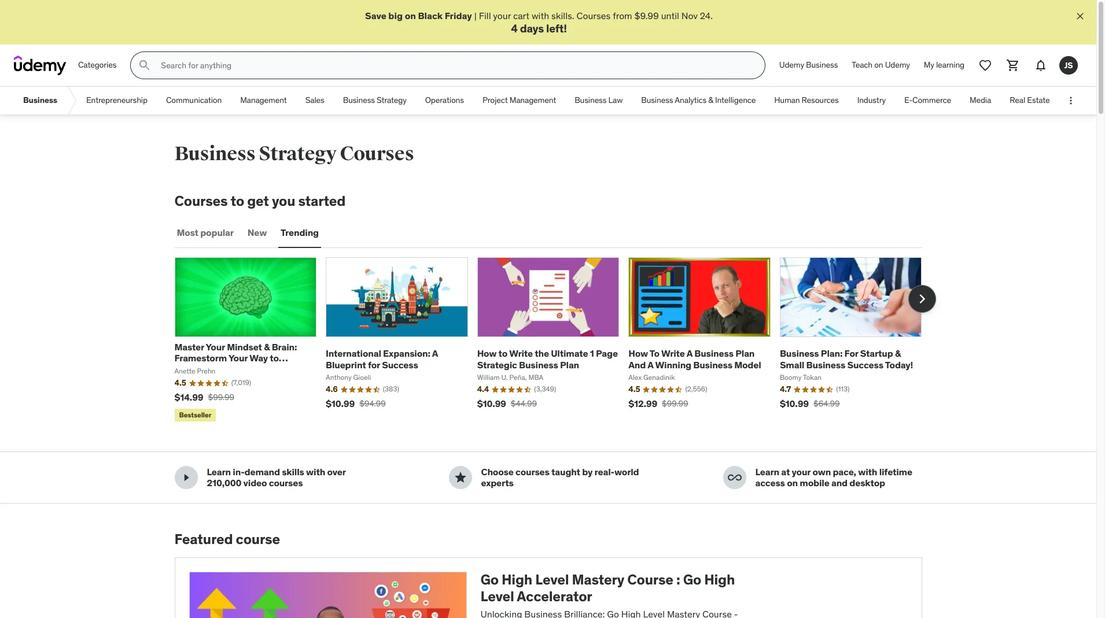 Task type: locate. For each thing, give the bounding box(es) containing it.
medium image
[[454, 472, 467, 485], [728, 472, 742, 485]]

categories button
[[71, 52, 124, 79]]

business law link
[[566, 87, 632, 115]]

pace,
[[833, 467, 857, 478]]

1 horizontal spatial write
[[662, 348, 685, 360]]

1 horizontal spatial a
[[648, 359, 654, 371]]

2 horizontal spatial on
[[875, 60, 884, 70]]

0 vertical spatial courses
[[577, 10, 611, 21]]

1 horizontal spatial to
[[270, 353, 279, 364]]

1 horizontal spatial on
[[787, 478, 798, 489]]

how left to at the bottom right of the page
[[629, 348, 648, 360]]

strategy left operations
[[377, 95, 407, 106]]

plan inside how to write the ultimate 1 page strategic business plan
[[560, 359, 580, 371]]

your right fill
[[493, 10, 511, 21]]

law
[[609, 95, 623, 106]]

udemy
[[780, 60, 805, 70], [886, 60, 911, 70]]

your right at
[[792, 467, 811, 478]]

& left brain:
[[264, 342, 270, 353]]

0 horizontal spatial medium image
[[454, 472, 467, 485]]

categories
[[78, 60, 117, 70]]

a right to at the bottom right of the page
[[687, 348, 693, 360]]

business plan: for startup & small business success today! link
[[780, 348, 914, 371]]

write
[[510, 348, 533, 360], [662, 348, 685, 360]]

on right "teach"
[[875, 60, 884, 70]]

js
[[1065, 60, 1074, 71]]

your right master
[[206, 342, 225, 353]]

1 medium image from the left
[[454, 472, 467, 485]]

2 go from the left
[[684, 572, 702, 590]]

next image
[[913, 290, 932, 309]]

how to write the ultimate 1 page strategic business plan
[[477, 348, 618, 371]]

24.
[[700, 10, 713, 21]]

2 horizontal spatial a
[[687, 348, 693, 360]]

2 horizontal spatial with
[[859, 467, 878, 478]]

to
[[650, 348, 660, 360]]

video
[[243, 478, 267, 489]]

how inside how to write the ultimate 1 page strategic business plan
[[477, 348, 497, 360]]

1 management from the left
[[240, 95, 287, 106]]

1 udemy from the left
[[780, 60, 805, 70]]

1 horizontal spatial success
[[382, 359, 418, 371]]

operations
[[425, 95, 464, 106]]

0 horizontal spatial to
[[231, 192, 244, 210]]

1 horizontal spatial high
[[705, 572, 735, 590]]

success down master
[[175, 364, 211, 375]]

master your mindset & brain: framestorm your way to success
[[175, 342, 297, 375]]

strategic
[[477, 359, 517, 371]]

0 horizontal spatial plan
[[560, 359, 580, 371]]

0 horizontal spatial success
[[175, 364, 211, 375]]

to inside how to write the ultimate 1 page strategic business plan
[[499, 348, 508, 360]]

on left mobile on the right bottom of page
[[787, 478, 798, 489]]

business strategy courses
[[175, 142, 414, 166]]

your
[[206, 342, 225, 353], [229, 353, 248, 364]]

how
[[477, 348, 497, 360], [629, 348, 648, 360]]

courses
[[516, 467, 550, 478], [269, 478, 303, 489]]

management link
[[231, 87, 296, 115]]

0 horizontal spatial how
[[477, 348, 497, 360]]

with inside save big on black friday | fill your cart with skills. courses from $9.99 until nov 24. 4 days left!
[[532, 10, 550, 21]]

success inside master your mindset & brain: framestorm your way to success
[[175, 364, 211, 375]]

2 horizontal spatial &
[[896, 348, 901, 360]]

level
[[536, 572, 569, 590], [481, 588, 515, 606]]

the
[[535, 348, 549, 360]]

learn in-demand skills with over 210,000 video courses
[[207, 467, 346, 489]]

today!
[[886, 359, 914, 371]]

learn left at
[[756, 467, 780, 478]]

udemy left my
[[886, 60, 911, 70]]

2 management from the left
[[510, 95, 556, 106]]

0 horizontal spatial management
[[240, 95, 287, 106]]

1 learn from the left
[[207, 467, 231, 478]]

human resources
[[775, 95, 839, 106]]

your left way
[[229, 353, 248, 364]]

your inside save big on black friday | fill your cart with skills. courses from $9.99 until nov 24. 4 days left!
[[493, 10, 511, 21]]

$9.99
[[635, 10, 659, 21]]

0 horizontal spatial udemy
[[780, 60, 805, 70]]

carousel element
[[175, 258, 936, 425]]

0 horizontal spatial go
[[481, 572, 499, 590]]

startup
[[861, 348, 894, 360]]

2 learn from the left
[[756, 467, 780, 478]]

courses up most popular
[[175, 192, 228, 210]]

level left mastery
[[536, 572, 569, 590]]

success inside business plan: for startup & small business success today!
[[848, 359, 884, 371]]

management right project
[[510, 95, 556, 106]]

0 vertical spatial your
[[493, 10, 511, 21]]

submit search image
[[138, 59, 152, 72]]

udemy business
[[780, 60, 838, 70]]

courses left "taught"
[[516, 467, 550, 478]]

to right way
[[270, 353, 279, 364]]

write inside how to write the ultimate 1 page strategic business plan
[[510, 348, 533, 360]]

write left the
[[510, 348, 533, 360]]

with inside learn in-demand skills with over 210,000 video courses
[[306, 467, 325, 478]]

1 horizontal spatial plan
[[736, 348, 755, 360]]

strategy up you
[[259, 142, 337, 166]]

0 horizontal spatial on
[[405, 10, 416, 21]]

1 vertical spatial courses
[[340, 142, 414, 166]]

1 horizontal spatial with
[[532, 10, 550, 21]]

small
[[780, 359, 805, 371]]

1 go from the left
[[481, 572, 499, 590]]

& right 'startup'
[[896, 348, 901, 360]]

with left over
[[306, 467, 325, 478]]

courses down business strategy link
[[340, 142, 414, 166]]

1 horizontal spatial how
[[629, 348, 648, 360]]

over
[[327, 467, 346, 478]]

0 vertical spatial on
[[405, 10, 416, 21]]

to
[[231, 192, 244, 210], [499, 348, 508, 360], [270, 353, 279, 364]]

on inside save big on black friday | fill your cart with skills. courses from $9.99 until nov 24. 4 days left!
[[405, 10, 416, 21]]

with up days
[[532, 10, 550, 21]]

learning
[[937, 60, 965, 70]]

e-
[[905, 95, 913, 106]]

entrepreneurship
[[86, 95, 148, 106]]

0 horizontal spatial strategy
[[259, 142, 337, 166]]

0 vertical spatial strategy
[[377, 95, 407, 106]]

to left get
[[231, 192, 244, 210]]

your inside learn at your own pace, with lifetime access on mobile and desktop
[[792, 467, 811, 478]]

success
[[382, 359, 418, 371], [848, 359, 884, 371], [175, 364, 211, 375]]

write right to at the bottom right of the page
[[662, 348, 685, 360]]

plan left the small
[[736, 348, 755, 360]]

1 horizontal spatial medium image
[[728, 472, 742, 485]]

operations link
[[416, 87, 474, 115]]

1 horizontal spatial your
[[229, 353, 248, 364]]

2 how from the left
[[629, 348, 648, 360]]

big
[[389, 10, 403, 21]]

1 horizontal spatial courses
[[340, 142, 414, 166]]

medium image for choose
[[454, 472, 467, 485]]

business inside how to write the ultimate 1 page strategic business plan
[[519, 359, 558, 371]]

go
[[481, 572, 499, 590], [684, 572, 702, 590]]

on
[[405, 10, 416, 21], [875, 60, 884, 70], [787, 478, 798, 489]]

0 horizontal spatial &
[[264, 342, 270, 353]]

1 horizontal spatial udemy
[[886, 60, 911, 70]]

0 horizontal spatial high
[[502, 572, 533, 590]]

2 vertical spatial courses
[[175, 192, 228, 210]]

days
[[520, 22, 544, 36]]

industry link
[[849, 87, 896, 115]]

4
[[511, 22, 518, 36]]

human
[[775, 95, 800, 106]]

entrepreneurship link
[[77, 87, 157, 115]]

2 horizontal spatial success
[[848, 359, 884, 371]]

learn for learn at your own pace, with lifetime access on mobile and desktop
[[756, 467, 780, 478]]

get
[[247, 192, 269, 210]]

how to write a business plan and a winning business model link
[[629, 348, 762, 371]]

you
[[272, 192, 295, 210]]

0 horizontal spatial courses
[[269, 478, 303, 489]]

& right analytics
[[709, 95, 714, 106]]

Search for anything text field
[[159, 56, 751, 75]]

plan left 1
[[560, 359, 580, 371]]

with right pace,
[[859, 467, 878, 478]]

with
[[532, 10, 550, 21], [306, 467, 325, 478], [859, 467, 878, 478]]

management left sales on the left top of page
[[240, 95, 287, 106]]

1 high from the left
[[502, 572, 533, 590]]

1 horizontal spatial learn
[[756, 467, 780, 478]]

2 write from the left
[[662, 348, 685, 360]]

learn inside learn in-demand skills with over 210,000 video courses
[[207, 467, 231, 478]]

how inside how to write a business plan and a winning business model
[[629, 348, 648, 360]]

success right 'for'
[[382, 359, 418, 371]]

1 write from the left
[[510, 348, 533, 360]]

courses
[[577, 10, 611, 21], [340, 142, 414, 166], [175, 192, 228, 210]]

course
[[236, 531, 280, 549]]

analytics
[[675, 95, 707, 106]]

udemy up human at top right
[[780, 60, 805, 70]]

courses left from
[[577, 10, 611, 21]]

learn
[[207, 467, 231, 478], [756, 467, 780, 478]]

1 vertical spatial strategy
[[259, 142, 337, 166]]

0 horizontal spatial write
[[510, 348, 533, 360]]

shopping cart with 0 items image
[[1007, 59, 1021, 72]]

business
[[807, 60, 838, 70], [23, 95, 57, 106], [343, 95, 375, 106], [575, 95, 607, 106], [642, 95, 674, 106], [175, 142, 256, 166], [695, 348, 734, 360], [780, 348, 819, 360], [519, 359, 558, 371], [694, 359, 733, 371], [807, 359, 846, 371]]

level left accelerator
[[481, 588, 515, 606]]

own
[[813, 467, 831, 478]]

2 medium image from the left
[[728, 472, 742, 485]]

started
[[298, 192, 346, 210]]

mobile
[[800, 478, 830, 489]]

2 horizontal spatial courses
[[577, 10, 611, 21]]

1 how from the left
[[477, 348, 497, 360]]

management inside management "link"
[[240, 95, 287, 106]]

0 horizontal spatial a
[[432, 348, 438, 360]]

1 horizontal spatial strategy
[[377, 95, 407, 106]]

plan
[[736, 348, 755, 360], [560, 359, 580, 371]]

1 horizontal spatial go
[[684, 572, 702, 590]]

0 horizontal spatial learn
[[207, 467, 231, 478]]

to left the
[[499, 348, 508, 360]]

by
[[583, 467, 593, 478]]

medium image left access
[[728, 472, 742, 485]]

1 vertical spatial your
[[792, 467, 811, 478]]

1 horizontal spatial courses
[[516, 467, 550, 478]]

my
[[924, 60, 935, 70]]

fill
[[479, 10, 491, 21]]

a right and
[[648, 359, 654, 371]]

strategy
[[377, 95, 407, 106], [259, 142, 337, 166]]

2 high from the left
[[705, 572, 735, 590]]

write inside how to write a business plan and a winning business model
[[662, 348, 685, 360]]

business plan: for startup & small business success today!
[[780, 348, 914, 371]]

0 horizontal spatial with
[[306, 467, 325, 478]]

plan:
[[821, 348, 843, 360]]

& inside business plan: for startup & small business success today!
[[896, 348, 901, 360]]

at
[[782, 467, 790, 478]]

demand
[[245, 467, 280, 478]]

teach on udemy link
[[845, 52, 917, 79]]

your
[[493, 10, 511, 21], [792, 467, 811, 478]]

medium image left experts
[[454, 472, 467, 485]]

courses right video in the left bottom of the page
[[269, 478, 303, 489]]

on right big
[[405, 10, 416, 21]]

learn left in-
[[207, 467, 231, 478]]

high
[[502, 572, 533, 590], [705, 572, 735, 590]]

my learning
[[924, 60, 965, 70]]

until
[[662, 10, 680, 21]]

success left today!
[[848, 359, 884, 371]]

2 horizontal spatial to
[[499, 348, 508, 360]]

1 horizontal spatial your
[[792, 467, 811, 478]]

expansion:
[[383, 348, 431, 360]]

learn inside learn at your own pace, with lifetime access on mobile and desktop
[[756, 467, 780, 478]]

a right expansion:
[[432, 348, 438, 360]]

& inside master your mindset & brain: framestorm your way to success
[[264, 342, 270, 353]]

0 horizontal spatial your
[[493, 10, 511, 21]]

2 vertical spatial on
[[787, 478, 798, 489]]

master
[[175, 342, 204, 353]]

how left the
[[477, 348, 497, 360]]

1 horizontal spatial management
[[510, 95, 556, 106]]



Task type: describe. For each thing, give the bounding box(es) containing it.
to for write
[[499, 348, 508, 360]]

plan inside how to write a business plan and a winning business model
[[736, 348, 755, 360]]

teach
[[852, 60, 873, 70]]

access
[[756, 478, 786, 489]]

learn at your own pace, with lifetime access on mobile and desktop
[[756, 467, 913, 489]]

in-
[[233, 467, 245, 478]]

featured
[[175, 531, 233, 549]]

a inside international expansion: a blueprint for success
[[432, 348, 438, 360]]

210,000
[[207, 478, 242, 489]]

management inside the project management link
[[510, 95, 556, 106]]

1 vertical spatial on
[[875, 60, 884, 70]]

estate
[[1028, 95, 1051, 106]]

project management
[[483, 95, 556, 106]]

on inside learn at your own pace, with lifetime access on mobile and desktop
[[787, 478, 798, 489]]

sales
[[305, 95, 325, 106]]

how for strategic
[[477, 348, 497, 360]]

success inside international expansion: a blueprint for success
[[382, 359, 418, 371]]

go high level mastery course : go high level accelerator
[[481, 572, 735, 606]]

go high level mastery course : go high level accelerator link
[[175, 558, 923, 619]]

write for business
[[510, 348, 533, 360]]

communication link
[[157, 87, 231, 115]]

medium image for learn
[[728, 472, 742, 485]]

black
[[418, 10, 443, 21]]

media
[[970, 95, 992, 106]]

new
[[248, 227, 267, 239]]

skills.
[[552, 10, 575, 21]]

courses inside choose courses taught by real-world experts
[[516, 467, 550, 478]]

trending
[[281, 227, 319, 239]]

udemy image
[[14, 56, 67, 75]]

courses to get you started
[[175, 192, 346, 210]]

0 horizontal spatial level
[[481, 588, 515, 606]]

wishlist image
[[979, 59, 993, 72]]

and
[[629, 359, 646, 371]]

skills
[[282, 467, 304, 478]]

e-commerce link
[[896, 87, 961, 115]]

to inside master your mindset & brain: framestorm your way to success
[[270, 353, 279, 364]]

framestorm
[[175, 353, 227, 364]]

strategy for business strategy
[[377, 95, 407, 106]]

winning
[[656, 359, 692, 371]]

blueprint
[[326, 359, 366, 371]]

learn for learn in-demand skills with over 210,000 video courses
[[207, 467, 231, 478]]

model
[[735, 359, 762, 371]]

1 horizontal spatial &
[[709, 95, 714, 106]]

human resources link
[[766, 87, 849, 115]]

business link
[[14, 87, 67, 115]]

intelligence
[[716, 95, 756, 106]]

ultimate
[[551, 348, 588, 360]]

courses inside learn in-demand skills with over 210,000 video courses
[[269, 478, 303, 489]]

with inside learn at your own pace, with lifetime access on mobile and desktop
[[859, 467, 878, 478]]

medium image
[[179, 472, 193, 485]]

udemy business link
[[773, 52, 845, 79]]

write for winning
[[662, 348, 685, 360]]

js link
[[1055, 52, 1083, 79]]

2 udemy from the left
[[886, 60, 911, 70]]

how for a
[[629, 348, 648, 360]]

:
[[677, 572, 681, 590]]

choose courses taught by real-world experts
[[481, 467, 639, 489]]

desktop
[[850, 478, 886, 489]]

to for get
[[231, 192, 244, 210]]

most popular
[[177, 227, 234, 239]]

how to write a business plan and a winning business model
[[629, 348, 762, 371]]

1 horizontal spatial level
[[536, 572, 569, 590]]

save big on black friday | fill your cart with skills. courses from $9.99 until nov 24. 4 days left!
[[365, 10, 713, 36]]

left!
[[547, 22, 567, 36]]

experts
[[481, 478, 514, 489]]

taught
[[552, 467, 581, 478]]

0 horizontal spatial courses
[[175, 192, 228, 210]]

new button
[[245, 219, 269, 247]]

close image
[[1075, 10, 1087, 22]]

|
[[475, 10, 477, 21]]

trending button
[[279, 219, 321, 247]]

notifications image
[[1035, 59, 1048, 72]]

mastery
[[572, 572, 625, 590]]

0 horizontal spatial your
[[206, 342, 225, 353]]

accelerator
[[517, 588, 593, 606]]

courses inside save big on black friday | fill your cart with skills. courses from $9.99 until nov 24. 4 days left!
[[577, 10, 611, 21]]

arrow pointing to subcategory menu links image
[[67, 87, 77, 115]]

e-commerce
[[905, 95, 952, 106]]

industry
[[858, 95, 886, 106]]

way
[[250, 353, 268, 364]]

real
[[1010, 95, 1026, 106]]

world
[[615, 467, 639, 478]]

from
[[613, 10, 633, 21]]

business analytics & intelligence link
[[632, 87, 766, 115]]

course
[[628, 572, 674, 590]]

1
[[590, 348, 594, 360]]

business law
[[575, 95, 623, 106]]

my learning link
[[917, 52, 972, 79]]

for
[[845, 348, 859, 360]]

lifetime
[[880, 467, 913, 478]]

master your mindset & brain: framestorm your way to success link
[[175, 342, 297, 375]]

featured course
[[175, 531, 280, 549]]

more subcategory menu links image
[[1066, 95, 1077, 107]]

sales link
[[296, 87, 334, 115]]

business strategy
[[343, 95, 407, 106]]

and
[[832, 478, 848, 489]]

teach on udemy
[[852, 60, 911, 70]]

brain:
[[272, 342, 297, 353]]

project management link
[[474, 87, 566, 115]]

most
[[177, 227, 198, 239]]

page
[[596, 348, 618, 360]]

strategy for business strategy courses
[[259, 142, 337, 166]]

nov
[[682, 10, 698, 21]]

most popular button
[[175, 219, 236, 247]]

business analytics & intelligence
[[642, 95, 756, 106]]



Task type: vqa. For each thing, say whether or not it's contained in the screenshot.
Awesome
no



